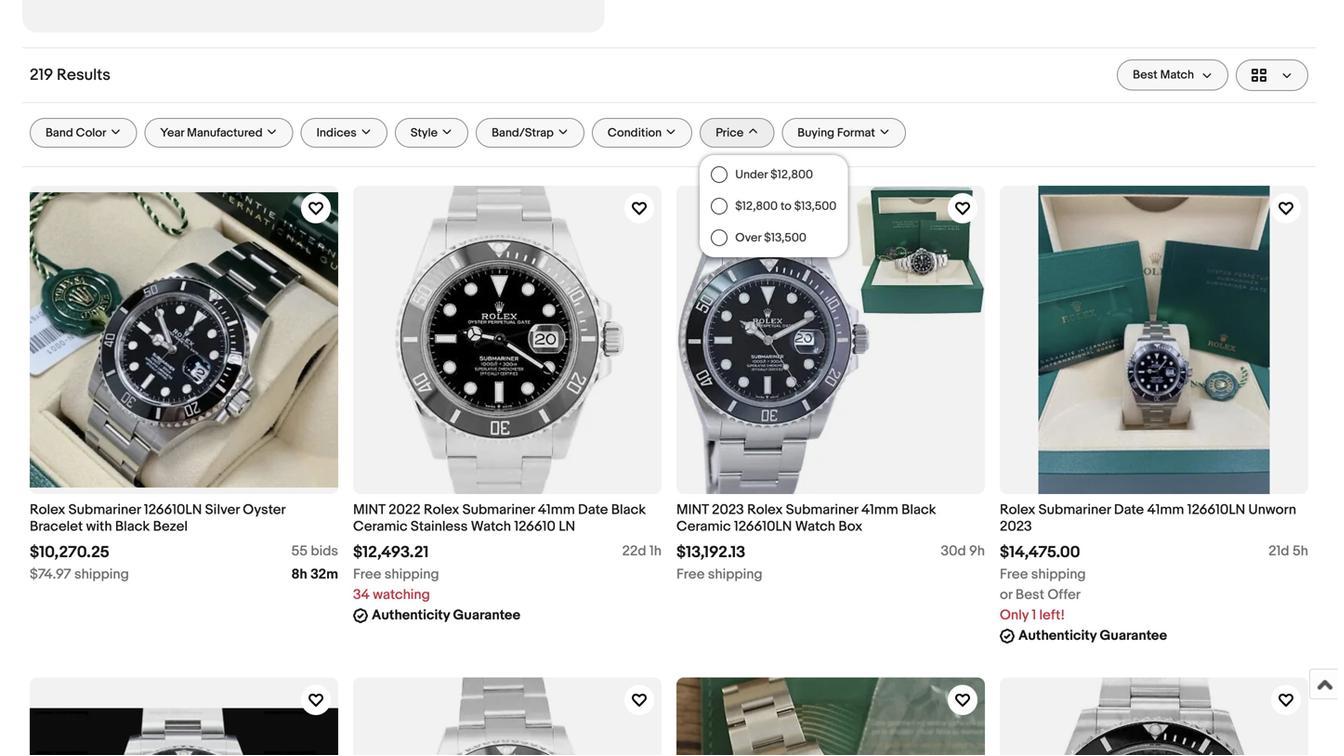 Task type: vqa. For each thing, say whether or not it's contained in the screenshot.
best match dropdown button at the top right of page
yes



Task type: describe. For each thing, give the bounding box(es) containing it.
219
[[30, 66, 53, 85]]

22d
[[623, 543, 647, 560]]

ceramic inside mint 2022 rolex submariner 41mm date black ceramic stainless watch 126610 ln
[[353, 519, 408, 536]]

silver
[[205, 502, 240, 519]]

free for $12,493.21
[[353, 567, 382, 583]]

$13,192.13
[[677, 543, 746, 563]]

best inside $14,475.00 free shipping or best offer only 1 left! authenticity guarantee
[[1016, 587, 1045, 604]]

55
[[291, 543, 308, 560]]

rolex inside rolex submariner 126610ln silver oyster bracelet with black bezel
[[30, 502, 65, 519]]

shipping for $14,475.00
[[1032, 567, 1087, 583]]

unworn
[[1249, 502, 1297, 519]]

results
[[57, 66, 111, 85]]

rolex submariner date 41mm 126610ln unworn 2023 image
[[1000, 186, 1309, 495]]

55 bids 8h 32m
[[291, 543, 338, 583]]

$10,270.25 $74.97 shipping
[[30, 543, 129, 583]]

date inside mint 2022 rolex submariner 41mm date black ceramic stainless watch 126610 ln
[[578, 502, 608, 519]]

bids
[[311, 543, 338, 560]]

or
[[1000, 587, 1013, 604]]

1 vertical spatial $13,500
[[765, 231, 807, 245]]

$12,493.21 free shipping 34 watching authenticity guarantee
[[353, 543, 521, 624]]

watch inside mint 2022 rolex submariner 41mm date black ceramic stainless watch 126610 ln
[[471, 519, 511, 536]]

ln
[[559, 519, 576, 536]]

rolex submariner 126610ln image
[[128, 0, 499, 33]]

9h
[[970, 543, 986, 560]]

41mm for $12,493.21
[[538, 502, 575, 519]]

30d
[[941, 543, 967, 560]]

$12,493.21
[[353, 543, 429, 563]]

submariner inside rolex submariner 126610ln silver oyster bracelet with black bezel
[[69, 502, 141, 519]]

over $13,500 link
[[700, 222, 848, 254]]

shipping for $10,270.25
[[74, 567, 129, 583]]

2023 inside rolex submariner date 41mm 126610ln unworn 2023
[[1000, 519, 1033, 536]]

41mm for $13,192.13
[[862, 502, 899, 519]]

34
[[353, 587, 370, 604]]

22d 1h
[[623, 543, 662, 560]]

rolex inside mint 2023 rolex submariner 41mm black ceramic 126610ln watch box
[[748, 502, 783, 519]]

0 vertical spatial $13,500
[[795, 199, 837, 214]]

$12,800 to $13,500
[[736, 199, 837, 214]]

under $12,800
[[736, 168, 814, 182]]

mint 2022 rolex submariner 41mm date black ceramic stainless watch 126610 ln
[[353, 502, 646, 536]]

with
[[86, 519, 112, 536]]

2023 inside mint 2023 rolex submariner 41mm black ceramic 126610ln watch box
[[712, 502, 745, 519]]

free for $13,192.13
[[677, 567, 705, 583]]

2022
[[389, 502, 421, 519]]

rolex inside rolex submariner date 41mm 126610ln unworn 2023
[[1000, 502, 1036, 519]]

126610ln inside rolex submariner 126610ln silver oyster bracelet with black bezel
[[144, 502, 202, 519]]

under
[[736, 168, 768, 182]]

rolex submariner date 41mm 126610ln unworn 2023
[[1000, 502, 1297, 536]]

authenticity inside $14,475.00 free shipping or best offer only 1 left! authenticity guarantee
[[1019, 628, 1097, 645]]

mint 2023 rolex submariner 41mm black ceramic 126610ln watch box link
[[677, 502, 986, 536]]

rolex submariner 126610ln silver oyster bracelet with black bezel link
[[30, 502, 338, 536]]

guarantee inside $14,475.00 free shipping or best offer only 1 left! authenticity guarantee
[[1100, 628, 1168, 645]]

watching
[[373, 587, 430, 604]]

best match button
[[1118, 60, 1229, 91]]

126610
[[514, 519, 556, 536]]

mint 2022 rolex submariner 41mm date black ceramic stainless watch 126610 ln image
[[353, 186, 662, 495]]

rolex inside mint 2022 rolex submariner 41mm date black ceramic stainless watch 126610 ln
[[424, 502, 460, 519]]

rolex submariner 126610ln silver oyster bracelet with black bezel image
[[30, 186, 338, 495]]

bracelet
[[30, 519, 83, 536]]

black inside rolex submariner 126610ln silver oyster bracelet with black bezel
[[115, 519, 150, 536]]

$14,475.00
[[1000, 543, 1081, 563]]

bezel
[[153, 519, 188, 536]]

submariner inside rolex submariner date 41mm 126610ln unworn 2023
[[1039, 502, 1112, 519]]



Task type: locate. For each thing, give the bounding box(es) containing it.
1 horizontal spatial 41mm
[[862, 502, 899, 519]]

$12,800 left to
[[736, 199, 778, 214]]

8h
[[291, 567, 308, 583]]

shipping inside the $10,270.25 $74.97 shipping
[[74, 567, 129, 583]]

41mm inside mint 2023 rolex submariner 41mm black ceramic 126610ln watch box
[[862, 502, 899, 519]]

mint 2022 rolex submariner 41mm date black ceramic stainless watch 126610 ln link
[[353, 502, 662, 536]]

box
[[839, 519, 863, 536]]

126610ln
[[144, 502, 202, 519], [1188, 502, 1246, 519], [734, 519, 793, 536]]

2 submariner from the left
[[463, 502, 535, 519]]

rolex submariner date 41mm 126610ln unworn 2023 link
[[1000, 502, 1309, 536]]

date
[[578, 502, 608, 519], [1115, 502, 1145, 519]]

1 free from the left
[[353, 567, 382, 583]]

guarantee
[[453, 608, 521, 624], [1100, 628, 1168, 645]]

ceramic
[[353, 519, 408, 536], [677, 519, 731, 536]]

3 rolex from the left
[[748, 502, 783, 519]]

submariner
[[69, 502, 141, 519], [463, 502, 535, 519], [786, 502, 859, 519], [1039, 502, 1112, 519]]

2 horizontal spatial black
[[902, 502, 937, 519]]

shipping up offer
[[1032, 567, 1087, 583]]

submariner up with
[[69, 502, 141, 519]]

2 rolex from the left
[[424, 502, 460, 519]]

0 horizontal spatial free
[[353, 567, 382, 583]]

best left match
[[1134, 68, 1158, 82]]

1 horizontal spatial authenticity
[[1019, 628, 1097, 645]]

date inside rolex submariner date 41mm 126610ln unworn 2023
[[1115, 502, 1145, 519]]

3 41mm from the left
[[1148, 502, 1185, 519]]

watch left 126610 at the bottom of the page
[[471, 519, 511, 536]]

best up 1
[[1016, 587, 1045, 604]]

0 vertical spatial guarantee
[[453, 608, 521, 624]]

authenticity down watching in the left bottom of the page
[[372, 608, 450, 624]]

submariner up $14,475.00
[[1039, 502, 1112, 519]]

submariner inside mint 2022 rolex submariner 41mm date black ceramic stainless watch 126610 ln
[[463, 502, 535, 519]]

authenticity
[[372, 608, 450, 624], [1019, 628, 1097, 645]]

2 shipping from the left
[[385, 567, 439, 583]]

free for $14,475.00
[[1000, 567, 1029, 583]]

1 horizontal spatial guarantee
[[1100, 628, 1168, 645]]

under $12,800 link
[[700, 159, 848, 191]]

21d 5h
[[1269, 543, 1309, 560]]

authenticity inside $12,493.21 free shipping 34 watching authenticity guarantee
[[372, 608, 450, 624]]

$14,475.00 free shipping or best offer only 1 left! authenticity guarantee
[[1000, 543, 1168, 645]]

over
[[736, 231, 762, 245]]

2 watch from the left
[[796, 519, 836, 536]]

2 horizontal spatial 41mm
[[1148, 502, 1185, 519]]

2023
[[712, 502, 745, 519], [1000, 519, 1033, 536]]

ceramic up $12,493.21
[[353, 519, 408, 536]]

free inside $14,475.00 free shipping or best offer only 1 left! authenticity guarantee
[[1000, 567, 1029, 583]]

1 vertical spatial best
[[1016, 587, 1045, 604]]

1 submariner from the left
[[69, 502, 141, 519]]

4 submariner from the left
[[1039, 502, 1112, 519]]

black inside mint 2022 rolex submariner 41mm date black ceramic stainless watch 126610 ln
[[612, 502, 646, 519]]

$13,500 down '$12,800 to $13,500'
[[765, 231, 807, 245]]

5h
[[1293, 543, 1309, 560]]

1 horizontal spatial ceramic
[[677, 519, 731, 536]]

$12,800 inside $12,800 to $13,500 link
[[736, 199, 778, 214]]

guarantee inside $12,493.21 free shipping 34 watching authenticity guarantee
[[453, 608, 521, 624]]

submariner inside mint 2023 rolex submariner 41mm black ceramic 126610ln watch box
[[786, 502, 859, 519]]

32m
[[311, 567, 338, 583]]

$12,800 inside the under $12,800 link
[[771, 168, 814, 182]]

1h
[[650, 543, 662, 560]]

2 mint from the left
[[677, 502, 709, 519]]

2 ceramic from the left
[[677, 519, 731, 536]]

free up 34 on the left of page
[[353, 567, 382, 583]]

2 free from the left
[[677, 567, 705, 583]]

0 horizontal spatial 126610ln
[[144, 502, 202, 519]]

0 horizontal spatial black
[[115, 519, 150, 536]]

best
[[1134, 68, 1158, 82], [1016, 587, 1045, 604]]

mint for $12,493.21
[[353, 502, 386, 519]]

mint left 2022
[[353, 502, 386, 519]]

shipping for $13,192.13
[[708, 567, 763, 583]]

rolex up $13,192.13 free shipping
[[748, 502, 783, 519]]

shipping down $10,270.25
[[74, 567, 129, 583]]

to
[[781, 199, 792, 214]]

mint for $13,192.13
[[677, 502, 709, 519]]

mint up "$13,192.13"
[[677, 502, 709, 519]]

0 horizontal spatial 2023
[[712, 502, 745, 519]]

0 horizontal spatial mint
[[353, 502, 386, 519]]

4 rolex from the left
[[1000, 502, 1036, 519]]

left!
[[1040, 608, 1066, 624]]

$13,500 right to
[[795, 199, 837, 214]]

0 horizontal spatial best
[[1016, 587, 1045, 604]]

1 ceramic from the left
[[353, 519, 408, 536]]

best match
[[1134, 68, 1195, 82]]

mint inside mint 2022 rolex submariner 41mm date black ceramic stainless watch 126610 ln
[[353, 502, 386, 519]]

2 41mm from the left
[[862, 502, 899, 519]]

rolex
[[30, 502, 65, 519], [424, 502, 460, 519], [748, 502, 783, 519], [1000, 502, 1036, 519]]

free
[[353, 567, 382, 583], [677, 567, 705, 583], [1000, 567, 1029, 583]]

black
[[612, 502, 646, 519], [902, 502, 937, 519], [115, 519, 150, 536]]

21d
[[1269, 543, 1290, 560]]

match
[[1161, 68, 1195, 82]]

126610ln up bezel
[[144, 502, 202, 519]]

$74.97
[[30, 567, 71, 583]]

best inside dropdown button
[[1134, 68, 1158, 82]]

mint
[[353, 502, 386, 519], [677, 502, 709, 519]]

submariner up "box"
[[786, 502, 859, 519]]

black inside mint 2023 rolex submariner 41mm black ceramic 126610ln watch box
[[902, 502, 937, 519]]

0 horizontal spatial watch
[[471, 519, 511, 536]]

0 horizontal spatial guarantee
[[453, 608, 521, 624]]

1 horizontal spatial 126610ln
[[734, 519, 793, 536]]

free inside $13,192.13 free shipping
[[677, 567, 705, 583]]

41mm
[[538, 502, 575, 519], [862, 502, 899, 519], [1148, 502, 1185, 519]]

$10,270.25
[[30, 543, 110, 563]]

shipping for $12,493.21
[[385, 567, 439, 583]]

3 submariner from the left
[[786, 502, 859, 519]]

30d 9h
[[941, 543, 986, 560]]

126610ln inside mint 2023 rolex submariner 41mm black ceramic 126610ln watch box
[[734, 519, 793, 536]]

shipping inside $14,475.00 free shipping or best offer only 1 left! authenticity guarantee
[[1032, 567, 1087, 583]]

$12,800 up to
[[771, 168, 814, 182]]

2023 up $14,475.00
[[1000, 519, 1033, 536]]

1 shipping from the left
[[74, 567, 129, 583]]

oyster
[[243, 502, 285, 519]]

mint 2023 rolex submariner 41mm black ceramic 126610ln watch box image
[[677, 186, 986, 495]]

1 mint from the left
[[353, 502, 386, 519]]

1 horizontal spatial mint
[[677, 502, 709, 519]]

219 results
[[30, 66, 111, 85]]

rolex up "stainless"
[[424, 502, 460, 519]]

2 horizontal spatial free
[[1000, 567, 1029, 583]]

4 shipping from the left
[[1032, 567, 1087, 583]]

3 shipping from the left
[[708, 567, 763, 583]]

ceramic inside mint 2023 rolex submariner 41mm black ceramic 126610ln watch box
[[677, 519, 731, 536]]

2 horizontal spatial 126610ln
[[1188, 502, 1246, 519]]

over $13,500
[[736, 231, 807, 245]]

stainless
[[411, 519, 468, 536]]

1 41mm from the left
[[538, 502, 575, 519]]

$12,800 to $13,500 link
[[700, 191, 848, 222]]

mint inside mint 2023 rolex submariner 41mm black ceramic 126610ln watch box
[[677, 502, 709, 519]]

submariner up 126610 at the bottom of the page
[[463, 502, 535, 519]]

rolex submariner 126610ln silver oyster bracelet with black bezel
[[30, 502, 285, 536]]

0 horizontal spatial ceramic
[[353, 519, 408, 536]]

41mm inside rolex submariner date 41mm 126610ln unworn 2023
[[1148, 502, 1185, 519]]

shipping
[[74, 567, 129, 583], [385, 567, 439, 583], [708, 567, 763, 583], [1032, 567, 1087, 583]]

2023 up "$13,192.13"
[[712, 502, 745, 519]]

126610ln up $13,192.13 free shipping
[[734, 519, 793, 536]]

1
[[1032, 608, 1037, 624]]

2 date from the left
[[1115, 502, 1145, 519]]

shipping inside $13,192.13 free shipping
[[708, 567, 763, 583]]

rolex up bracelet
[[30, 502, 65, 519]]

3 free from the left
[[1000, 567, 1029, 583]]

watch
[[471, 519, 511, 536], [796, 519, 836, 536]]

mint 2023 rolex submariner 41mm black ceramic 126610ln watch box
[[677, 502, 937, 536]]

ceramic up "$13,192.13"
[[677, 519, 731, 536]]

view: gallery view image
[[1252, 68, 1293, 83]]

0 horizontal spatial date
[[578, 502, 608, 519]]

1 vertical spatial guarantee
[[1100, 628, 1168, 645]]

shipping down "$13,192.13"
[[708, 567, 763, 583]]

watch left "box"
[[796, 519, 836, 536]]

126610ln inside rolex submariner date 41mm 126610ln unworn 2023
[[1188, 502, 1246, 519]]

41mm inside mint 2022 rolex submariner 41mm date black ceramic stainless watch 126610 ln
[[538, 502, 575, 519]]

shipping inside $12,493.21 free shipping 34 watching authenticity guarantee
[[385, 567, 439, 583]]

1 horizontal spatial 2023
[[1000, 519, 1033, 536]]

1 watch from the left
[[471, 519, 511, 536]]

1 horizontal spatial free
[[677, 567, 705, 583]]

1 horizontal spatial black
[[612, 502, 646, 519]]

1 horizontal spatial watch
[[796, 519, 836, 536]]

1 vertical spatial $12,800
[[736, 199, 778, 214]]

free up or
[[1000, 567, 1029, 583]]

0 horizontal spatial authenticity
[[372, 608, 450, 624]]

only
[[1000, 608, 1029, 624]]

0 horizontal spatial 41mm
[[538, 502, 575, 519]]

rolex up $14,475.00
[[1000, 502, 1036, 519]]

$13,192.13 free shipping
[[677, 543, 763, 583]]

1 horizontal spatial date
[[1115, 502, 1145, 519]]

1 rolex from the left
[[30, 502, 65, 519]]

1 date from the left
[[578, 502, 608, 519]]

watch inside mint 2023 rolex submariner 41mm black ceramic 126610ln watch box
[[796, 519, 836, 536]]

0 vertical spatial authenticity
[[372, 608, 450, 624]]

0 vertical spatial $12,800
[[771, 168, 814, 182]]

1 vertical spatial authenticity
[[1019, 628, 1097, 645]]

offer
[[1048, 587, 1081, 604]]

$13,500
[[795, 199, 837, 214], [765, 231, 807, 245]]

shipping up watching in the left bottom of the page
[[385, 567, 439, 583]]

0 vertical spatial best
[[1134, 68, 1158, 82]]

authenticity down left!
[[1019, 628, 1097, 645]]

$12,800
[[771, 168, 814, 182], [736, 199, 778, 214]]

126610ln left unworn
[[1188, 502, 1246, 519]]

free inside $12,493.21 free shipping 34 watching authenticity guarantee
[[353, 567, 382, 583]]

free down "$13,192.13"
[[677, 567, 705, 583]]

1 horizontal spatial best
[[1134, 68, 1158, 82]]



